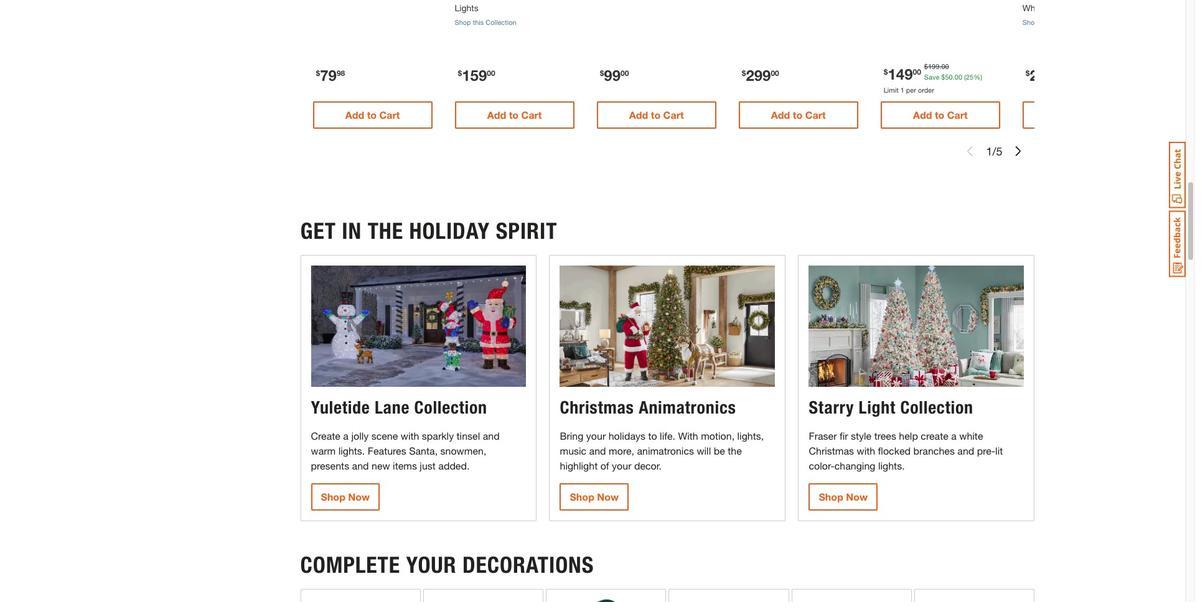 Task type: describe. For each thing, give the bounding box(es) containing it.
$ 299
[[1026, 67, 1055, 84]]

lights. inside create a jolly scene with sparkly tinsel and warm lights. features santa, snowmen, presents and new items just added.
[[339, 445, 365, 457]]

with
[[678, 430, 698, 442]]

motion,
[[701, 430, 735, 442]]

branches
[[914, 445, 955, 457]]

santa,
[[409, 445, 438, 457]]

add to cart for 159
[[487, 109, 542, 121]]

now for yuletide
[[348, 491, 370, 503]]

decor.
[[634, 460, 662, 472]]

animatronics
[[639, 397, 736, 418]]

create a jolly scene with sparkly tinsel and warm lights. features santa, snowmen, presents and new items just added.
[[311, 430, 500, 472]]

0 horizontal spatial christmas
[[560, 397, 634, 418]]

add to cart button for 159
[[455, 102, 575, 129]]

highlight
[[560, 460, 598, 472]]

image for starry light collection image
[[809, 266, 1025, 387]]

collection up $ 159 00
[[486, 18, 517, 26]]

image for yuletide lane collection image
[[311, 266, 526, 387]]

in
[[342, 218, 362, 245]]

cart for 149
[[948, 109, 968, 121]]

holiday
[[409, 218, 490, 245]]

a inside fraser fir style trees help create a white christmas with flocked branches and pre-lit color-changing lights.
[[952, 430, 957, 442]]

decorations
[[463, 552, 594, 579]]

add to cart button for 299
[[739, 102, 859, 129]]

$ 159 00
[[458, 67, 495, 84]]

add for 299
[[771, 109, 790, 121]]

presents
[[311, 460, 349, 472]]

help
[[899, 430, 918, 442]]

yuletide
[[311, 397, 370, 418]]

lights. inside fraser fir style trees help create a white christmas with flocked branches and pre-lit color-changing lights.
[[879, 460, 905, 472]]

cart inside $ 99 00 add to cart
[[664, 109, 684, 121]]

and right tinsel
[[483, 430, 500, 442]]

shop now for yuletide
[[321, 491, 370, 503]]

music
[[560, 445, 587, 457]]

shop now link for starry
[[809, 484, 878, 511]]

this is the first slide image
[[965, 146, 975, 156]]

more,
[[609, 445, 635, 457]]

00 for 299
[[771, 69, 779, 78]]

yuletide lane collection
[[311, 397, 487, 418]]

this for 159
[[473, 18, 484, 26]]

and inside fraser fir style trees help create a white christmas with flocked branches and pre-lit color-changing lights.
[[958, 445, 975, 457]]

bring your holidays to life. with motion, lights, music and more, animatronics will be the highlight of your decor.
[[560, 430, 764, 472]]

(
[[965, 73, 966, 81]]

$ for $ 99 00 add to cart
[[600, 69, 604, 78]]

5 add to cart button from the left
[[881, 102, 1001, 129]]

jolly
[[351, 430, 369, 442]]

with inside fraser fir style trees help create a white christmas with flocked branches and pre-lit color-changing lights.
[[857, 445, 876, 457]]

shop this collection link for 299
[[1023, 17, 1143, 28]]

just
[[420, 460, 436, 472]]

sparkly
[[422, 430, 454, 442]]

50
[[946, 73, 953, 81]]

1 / 5
[[987, 144, 1003, 158]]

save
[[925, 73, 940, 81]]

feedback link image
[[1169, 210, 1186, 278]]

christmas animatronics
[[560, 397, 736, 418]]

now for christmas
[[597, 491, 619, 503]]

complete your decorations
[[300, 552, 594, 579]]

trees
[[875, 430, 897, 442]]

per
[[907, 86, 917, 94]]

00 for 149
[[913, 67, 921, 76]]

add to cart for 299
[[771, 109, 826, 121]]

199
[[928, 62, 940, 70]]

$ for $ 299 00
[[742, 69, 746, 78]]

create
[[921, 430, 949, 442]]

now for starry
[[846, 491, 868, 503]]

christmas inside fraser fir style trees help create a white christmas with flocked branches and pre-lit color-changing lights.
[[809, 445, 854, 457]]

$ for $ 159 00
[[458, 69, 462, 78]]

fraser
[[809, 430, 837, 442]]

changing
[[835, 460, 876, 472]]

shop now link for yuletide
[[311, 484, 380, 511]]

tinsel
[[457, 430, 480, 442]]

and left new
[[352, 460, 369, 472]]

shop now link for christmas
[[560, 484, 629, 511]]

will
[[697, 445, 711, 457]]

$ for $ 149 00 $ 199 . 00 save $ 50 . 00 ( 25 %) limit 1 per order
[[884, 67, 888, 76]]

shop now for christmas
[[570, 491, 619, 503]]

this for 299
[[1041, 18, 1052, 26]]

shop for yuletide lane collection
[[321, 491, 346, 503]]

to inside $ 79 98 add to cart
[[367, 109, 377, 121]]

collection up $ 299
[[1054, 18, 1085, 26]]

$ 79 98 add to cart
[[316, 67, 400, 121]]

$ for $ 299
[[1026, 69, 1030, 78]]

complete
[[300, 552, 400, 579]]

new
[[372, 460, 390, 472]]



Task type: vqa. For each thing, say whether or not it's contained in the screenshot.
Presents
yes



Task type: locate. For each thing, give the bounding box(es) containing it.
2 now from the left
[[597, 491, 619, 503]]

$ 149 00 $ 199 . 00 save $ 50 . 00 ( 25 %) limit 1 per order
[[884, 62, 983, 94]]

a inside create a jolly scene with sparkly tinsel and warm lights. features santa, snowmen, presents and new items just added.
[[343, 430, 349, 442]]

get in the holiday spirit
[[300, 218, 558, 245]]

3 cart from the left
[[664, 109, 684, 121]]

2 horizontal spatial add to cart
[[913, 109, 968, 121]]

shop this collection up $ 299
[[1023, 18, 1085, 26]]

now down presents
[[348, 491, 370, 503]]

1 horizontal spatial a
[[952, 430, 957, 442]]

$
[[925, 62, 928, 70], [884, 67, 888, 76], [316, 69, 320, 78], [458, 69, 462, 78], [600, 69, 604, 78], [742, 69, 746, 78], [1026, 69, 1030, 78], [942, 73, 946, 81]]

cart inside $ 79 98 add to cart
[[380, 109, 400, 121]]

1 vertical spatial lights.
[[879, 460, 905, 472]]

2 horizontal spatial shop now
[[819, 491, 868, 503]]

1 shop this collection from the left
[[455, 18, 517, 26]]

1 horizontal spatial this
[[1041, 18, 1052, 26]]

4 add to cart button from the left
[[739, 102, 859, 129]]

to inside bring your holidays to life. with motion, lights, music and more, animatronics will be the highlight of your decor.
[[648, 430, 657, 442]]

5
[[997, 144, 1003, 158]]

style
[[851, 430, 872, 442]]

2 this from the left
[[1041, 18, 1052, 26]]

1 inside $ 149 00 $ 199 . 00 save $ 50 . 00 ( 25 %) limit 1 per order
[[901, 86, 905, 94]]

and down "white"
[[958, 445, 975, 457]]

add to cart button down $ 299 00
[[739, 102, 859, 129]]

$ inside $ 159 00
[[458, 69, 462, 78]]

shop now down of
[[570, 491, 619, 503]]

the
[[368, 218, 403, 245]]

a left jolly
[[343, 430, 349, 442]]

0 horizontal spatial lights.
[[339, 445, 365, 457]]

79
[[320, 67, 337, 84]]

0 vertical spatial with
[[401, 430, 419, 442]]

starry
[[809, 397, 854, 418]]

1 a from the left
[[343, 430, 349, 442]]

2 shop now from the left
[[570, 491, 619, 503]]

2 cart from the left
[[522, 109, 542, 121]]

shop up $ 299
[[1023, 18, 1039, 26]]

cart for 299
[[806, 109, 826, 121]]

shop up 159
[[455, 18, 471, 26]]

3 add from the left
[[629, 109, 648, 121]]

159
[[462, 67, 487, 84]]

live chat image
[[1169, 142, 1186, 209]]

lights. down flocked
[[879, 460, 905, 472]]

lit
[[996, 445, 1003, 457]]

1 add to cart button from the left
[[313, 102, 432, 129]]

0 horizontal spatial .
[[940, 62, 942, 70]]

added.
[[439, 460, 470, 472]]

create
[[311, 430, 341, 442]]

0 horizontal spatial with
[[401, 430, 419, 442]]

3 add to cart from the left
[[913, 109, 968, 121]]

1 add from the left
[[345, 109, 364, 121]]

warm
[[311, 445, 336, 457]]

1 vertical spatial .
[[953, 73, 955, 81]]

this up $ 159 00
[[473, 18, 484, 26]]

to
[[367, 109, 377, 121], [509, 109, 519, 121], [651, 109, 661, 121], [793, 109, 803, 121], [935, 109, 945, 121], [648, 430, 657, 442]]

add
[[345, 109, 364, 121], [487, 109, 506, 121], [629, 109, 648, 121], [771, 109, 790, 121], [913, 109, 932, 121]]

1 add to cart from the left
[[487, 109, 542, 121]]

your right "bring" in the left of the page
[[586, 430, 606, 442]]

1 vertical spatial with
[[857, 445, 876, 457]]

3 shop now link from the left
[[809, 484, 878, 511]]

shop this collection link for 159
[[455, 17, 575, 28]]

1 horizontal spatial shop now
[[570, 491, 619, 503]]

3 add to cart button from the left
[[597, 102, 717, 129]]

flocked
[[878, 445, 911, 457]]

add to cart down order
[[913, 109, 968, 121]]

next slide image
[[1014, 146, 1024, 156]]

$ inside $ 299
[[1026, 69, 1030, 78]]

shop for starry light collection
[[819, 491, 844, 503]]

now
[[348, 491, 370, 503], [597, 491, 619, 503], [846, 491, 868, 503]]

$ 99 00 add to cart
[[600, 67, 684, 121]]

1 horizontal spatial shop now link
[[560, 484, 629, 511]]

christmas
[[560, 397, 634, 418], [809, 445, 854, 457]]

0 vertical spatial lights.
[[339, 445, 365, 457]]

/
[[993, 144, 997, 158]]

2 shop now link from the left
[[560, 484, 629, 511]]

%)
[[974, 73, 983, 81]]

and up of
[[589, 445, 606, 457]]

a left "white"
[[952, 430, 957, 442]]

scene
[[372, 430, 398, 442]]

shop now link down presents
[[311, 484, 380, 511]]

1 cart from the left
[[380, 109, 400, 121]]

00 inside $ 299 00
[[771, 69, 779, 78]]

add to cart button down order
[[881, 102, 1001, 129]]

0 horizontal spatial a
[[343, 430, 349, 442]]

collection up the sparkly
[[414, 397, 487, 418]]

98
[[337, 69, 345, 78]]

your
[[586, 430, 606, 442], [612, 460, 632, 472]]

add to cart button down $ 159 00
[[455, 102, 575, 129]]

add to cart button down 98 at top left
[[313, 102, 432, 129]]

add to cart button
[[313, 102, 432, 129], [455, 102, 575, 129], [597, 102, 717, 129], [739, 102, 859, 129], [881, 102, 1001, 129]]

shop for christmas animatronics
[[570, 491, 595, 503]]

2 add to cart from the left
[[771, 109, 826, 121]]

2 shop this collection link from the left
[[1023, 17, 1143, 28]]

shop now link down of
[[560, 484, 629, 511]]

shop
[[455, 18, 471, 26], [1023, 18, 1039, 26], [321, 491, 346, 503], [570, 491, 595, 503], [819, 491, 844, 503]]

1 vertical spatial 1
[[987, 144, 993, 158]]

0 horizontal spatial now
[[348, 491, 370, 503]]

1 horizontal spatial with
[[857, 445, 876, 457]]

add to cart button for 99
[[597, 102, 717, 129]]

color-
[[809, 460, 835, 472]]

149
[[888, 65, 913, 83]]

299
[[746, 67, 771, 84], [1030, 67, 1055, 84]]

.
[[940, 62, 942, 70], [953, 73, 955, 81]]

christmas up "bring" in the left of the page
[[560, 397, 634, 418]]

$ inside $ 299 00
[[742, 69, 746, 78]]

0 horizontal spatial add to cart
[[487, 109, 542, 121]]

this
[[473, 18, 484, 26], [1041, 18, 1052, 26]]

with
[[401, 430, 419, 442], [857, 445, 876, 457]]

and inside bring your holidays to life. with motion, lights, music and more, animatronics will be the highlight of your decor.
[[589, 445, 606, 457]]

1 horizontal spatial lights.
[[879, 460, 905, 472]]

features
[[368, 445, 406, 457]]

now down changing
[[846, 491, 868, 503]]

0 horizontal spatial shop now
[[321, 491, 370, 503]]

0 horizontal spatial 299
[[746, 67, 771, 84]]

$ inside $ 79 98 add to cart
[[316, 69, 320, 78]]

1 horizontal spatial 1
[[987, 144, 993, 158]]

299 for $ 299 00
[[746, 67, 771, 84]]

lights,
[[738, 430, 764, 442]]

image for extension cords image
[[557, 600, 656, 603]]

2 horizontal spatial now
[[846, 491, 868, 503]]

1 horizontal spatial .
[[953, 73, 955, 81]]

2 299 from the left
[[1030, 67, 1055, 84]]

shop now link
[[311, 484, 380, 511], [560, 484, 629, 511], [809, 484, 878, 511]]

5 add from the left
[[913, 109, 932, 121]]

0 vertical spatial .
[[940, 62, 942, 70]]

your
[[406, 552, 457, 579]]

0 vertical spatial christmas
[[560, 397, 634, 418]]

1 horizontal spatial your
[[612, 460, 632, 472]]

now down of
[[597, 491, 619, 503]]

25
[[966, 73, 974, 81]]

this up $ 299
[[1041, 18, 1052, 26]]

white
[[960, 430, 984, 442]]

$ for $ 79 98 add to cart
[[316, 69, 320, 78]]

1
[[901, 86, 905, 94], [987, 144, 993, 158]]

3 shop now from the left
[[819, 491, 868, 503]]

0 horizontal spatial 1
[[901, 86, 905, 94]]

0 horizontal spatial shop this collection
[[455, 18, 517, 26]]

00 inside $ 99 00 add to cart
[[621, 69, 629, 78]]

1 this from the left
[[473, 18, 484, 26]]

0 horizontal spatial this
[[473, 18, 484, 26]]

to inside $ 99 00 add to cart
[[651, 109, 661, 121]]

1 vertical spatial christmas
[[809, 445, 854, 457]]

lights.
[[339, 445, 365, 457], [879, 460, 905, 472]]

shop now
[[321, 491, 370, 503], [570, 491, 619, 503], [819, 491, 868, 503]]

4 add from the left
[[771, 109, 790, 121]]

snowmen,
[[441, 445, 487, 457]]

2 a from the left
[[952, 430, 957, 442]]

1 left the 5
[[987, 144, 993, 158]]

bring
[[560, 430, 584, 442]]

with inside create a jolly scene with sparkly tinsel and warm lights. features santa, snowmen, presents and new items just added.
[[401, 430, 419, 442]]

fraser fir style trees help create a white christmas with flocked branches and pre-lit color-changing lights.
[[809, 430, 1003, 472]]

light
[[859, 397, 896, 418]]

get
[[300, 218, 336, 245]]

items
[[393, 460, 417, 472]]

collection up create
[[901, 397, 974, 418]]

animatronics
[[637, 445, 694, 457]]

0 horizontal spatial shop now link
[[311, 484, 380, 511]]

5 cart from the left
[[948, 109, 968, 121]]

holidays
[[609, 430, 646, 442]]

0 horizontal spatial shop this collection link
[[455, 17, 575, 28]]

life.
[[660, 430, 676, 442]]

1 horizontal spatial now
[[597, 491, 619, 503]]

1 left per
[[901, 86, 905, 94]]

1 horizontal spatial add to cart
[[771, 109, 826, 121]]

299 for $ 299
[[1030, 67, 1055, 84]]

add to cart button down 99
[[597, 102, 717, 129]]

0 vertical spatial your
[[586, 430, 606, 442]]

starry light collection
[[809, 397, 974, 418]]

2 add from the left
[[487, 109, 506, 121]]

1 horizontal spatial shop this collection
[[1023, 18, 1085, 26]]

1 299 from the left
[[746, 67, 771, 84]]

with up santa,
[[401, 430, 419, 442]]

shop now for starry
[[819, 491, 868, 503]]

be
[[714, 445, 725, 457]]

2 shop this collection from the left
[[1023, 18, 1085, 26]]

1 vertical spatial your
[[612, 460, 632, 472]]

1 now from the left
[[348, 491, 370, 503]]

with down style
[[857, 445, 876, 457]]

shop down presents
[[321, 491, 346, 503]]

add to cart down $ 299 00
[[771, 109, 826, 121]]

add to cart button for 79
[[313, 102, 432, 129]]

shop this collection for 299
[[1023, 18, 1085, 26]]

shop down highlight
[[570, 491, 595, 503]]

$ inside $ 99 00 add to cart
[[600, 69, 604, 78]]

1 shop now link from the left
[[311, 484, 380, 511]]

00 for 99
[[621, 69, 629, 78]]

add to cart down $ 159 00
[[487, 109, 542, 121]]

1 shop now from the left
[[321, 491, 370, 503]]

shop this collection for 159
[[455, 18, 517, 26]]

1 horizontal spatial christmas
[[809, 445, 854, 457]]

1 horizontal spatial 299
[[1030, 67, 1055, 84]]

shop down color-
[[819, 491, 844, 503]]

00
[[942, 62, 949, 70], [913, 67, 921, 76], [487, 69, 495, 78], [621, 69, 629, 78], [771, 69, 779, 78], [955, 73, 963, 81]]

pre-
[[977, 445, 996, 457]]

lane
[[375, 397, 410, 418]]

add to cart
[[487, 109, 542, 121], [771, 109, 826, 121], [913, 109, 968, 121]]

2 horizontal spatial shop now link
[[809, 484, 878, 511]]

shop now down changing
[[819, 491, 868, 503]]

add for 149
[[913, 109, 932, 121]]

cart
[[380, 109, 400, 121], [522, 109, 542, 121], [664, 109, 684, 121], [806, 109, 826, 121], [948, 109, 968, 121]]

order
[[918, 86, 935, 94]]

add inside $ 99 00 add to cart
[[629, 109, 648, 121]]

2 add to cart button from the left
[[455, 102, 575, 129]]

shop this collection
[[455, 18, 517, 26], [1023, 18, 1085, 26]]

$ 299 00
[[742, 67, 779, 84]]

00 for 159
[[487, 69, 495, 78]]

christmas down "fraser"
[[809, 445, 854, 457]]

0 vertical spatial 1
[[901, 86, 905, 94]]

shop this collection up $ 159 00
[[455, 18, 517, 26]]

of
[[601, 460, 609, 472]]

0 horizontal spatial your
[[586, 430, 606, 442]]

shop now link down changing
[[809, 484, 878, 511]]

spirit
[[496, 218, 558, 245]]

cart for 159
[[522, 109, 542, 121]]

image for christmas animatronics image
[[560, 266, 776, 387]]

lights. down jolly
[[339, 445, 365, 457]]

your down more,
[[612, 460, 632, 472]]

limit
[[884, 86, 899, 94]]

3 now from the left
[[846, 491, 868, 503]]

99
[[604, 67, 621, 84]]

00 inside $ 159 00
[[487, 69, 495, 78]]

1 horizontal spatial shop this collection link
[[1023, 17, 1143, 28]]

4 cart from the left
[[806, 109, 826, 121]]

1 shop this collection link from the left
[[455, 17, 575, 28]]

shop now down presents
[[321, 491, 370, 503]]

fir
[[840, 430, 848, 442]]

the
[[728, 445, 742, 457]]

add inside $ 79 98 add to cart
[[345, 109, 364, 121]]

add for 159
[[487, 109, 506, 121]]



